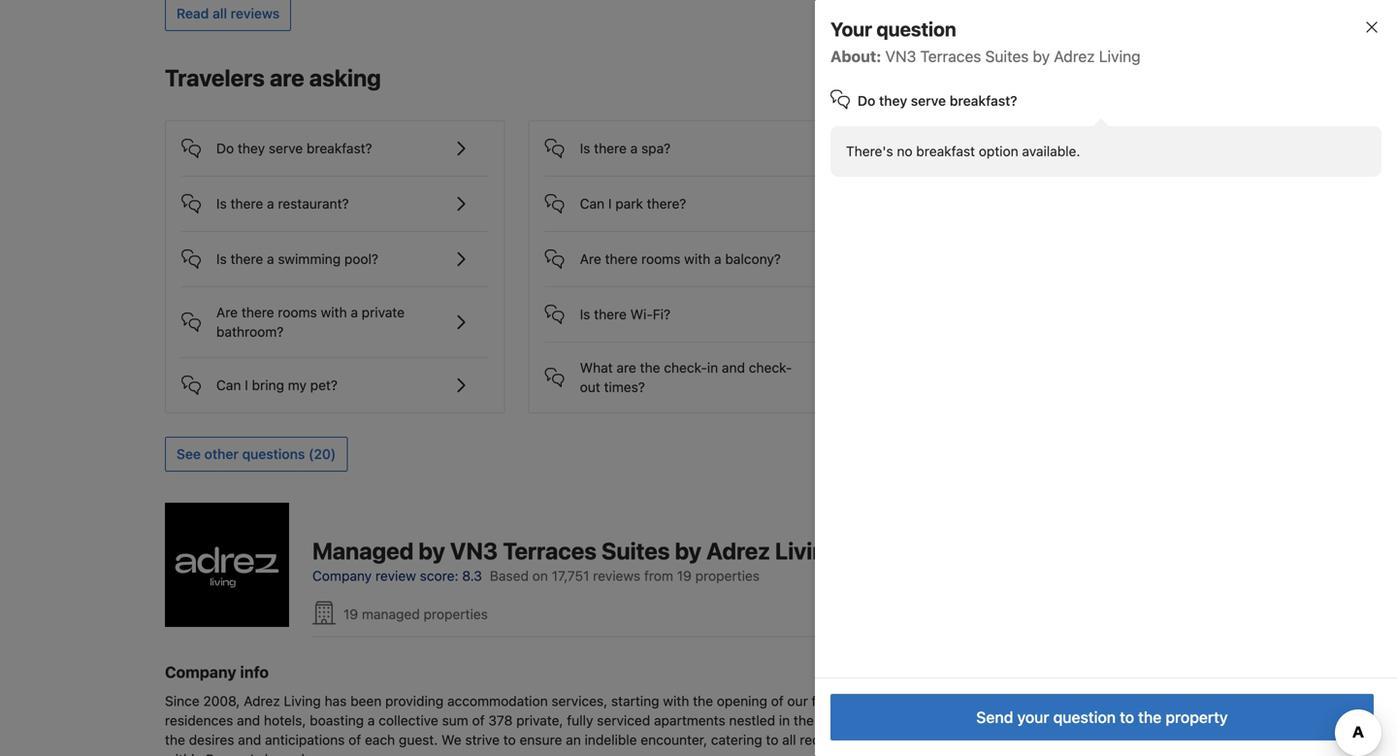 Task type: locate. For each thing, give the bounding box(es) containing it.
terraces inside the managed by vn3 terraces suites by adrez living company review score: 8.3 based on 17,751 reviews from 19 properties
[[503, 537, 597, 564]]

terraces right about:
[[921, 47, 982, 66]]

apartment up prague.
[[840, 693, 905, 709]]

19 up "granted"
[[1117, 693, 1132, 709]]

0 vertical spatial 19
[[677, 568, 692, 584]]

can left the bring
[[216, 377, 241, 393]]

1 horizontal spatial check-
[[749, 360, 792, 376]]

are
[[270, 64, 304, 91], [617, 360, 637, 376]]

a left balcony?
[[714, 251, 722, 267]]

your question dialog
[[784, 0, 1398, 756]]

do inside button
[[216, 140, 234, 156]]

question up business
[[1054, 708, 1116, 726]]

a left restaurant?
[[267, 196, 274, 212]]

there left swimming on the top of the page
[[231, 251, 263, 267]]

boasting
[[310, 712, 364, 728]]

i left the bring
[[245, 377, 248, 393]]

of up strive
[[472, 712, 485, 728]]

is there a swimming pool? button
[[181, 232, 489, 271]]

suites up option
[[986, 47, 1029, 66]]

19 inside the managed by vn3 terraces suites by adrez living company review score: 8.3 based on 17,751 reviews from 19 properties
[[677, 568, 692, 584]]

2 vertical spatial and
[[238, 732, 261, 748]]

1 vertical spatial reviews
[[593, 568, 641, 584]]

to inside button
[[1120, 708, 1135, 726]]

presently,
[[977, 693, 1039, 709]]

is up bathroom?
[[216, 251, 227, 267]]

to down 378 on the left
[[504, 732, 516, 748]]

and up the prague's
[[238, 732, 261, 748]]

residence.
[[909, 693, 974, 709]]

send your question to the property
[[977, 708, 1228, 726]]

19 right from at the bottom left of page
[[677, 568, 692, 584]]

there inside are there rooms with a private bathroom?
[[242, 304, 274, 320]]

are
[[580, 251, 602, 267], [216, 304, 238, 320]]

living inside your question about: vn3 terraces suites by adrez living
[[1099, 47, 1141, 66]]

vn3 right about:
[[886, 47, 917, 66]]

2 horizontal spatial living
[[1099, 47, 1141, 66]]

company
[[313, 568, 372, 584], [165, 663, 236, 681]]

0 horizontal spatial apartment
[[840, 693, 905, 709]]

i inside button
[[245, 377, 248, 393]]

can left park
[[580, 196, 605, 212]]

1 vertical spatial are
[[216, 304, 238, 320]]

2 vertical spatial 19
[[1117, 693, 1132, 709]]

what are the check-in and check- out times? button
[[545, 343, 852, 397]]

within
[[165, 751, 202, 756]]

there up the is there wi-fi?
[[605, 251, 638, 267]]

travelers are asking
[[165, 64, 381, 91]]

0 horizontal spatial serve
[[269, 140, 303, 156]]

serviced
[[597, 712, 651, 728]]

1 horizontal spatial adrez
[[707, 537, 770, 564]]

pool?
[[344, 251, 379, 267]]

0 vertical spatial living
[[1099, 47, 1141, 66]]

opening
[[717, 693, 768, 709]]

out
[[580, 379, 601, 395]]

0 vertical spatial can
[[580, 196, 605, 212]]

0 vertical spatial and
[[722, 360, 745, 376]]

reviews inside read all reviews button
[[231, 5, 280, 21]]

there for is there a swimming pool?
[[231, 251, 263, 267]]

with up apartments
[[663, 693, 689, 709]]

are left asking on the top of the page
[[270, 64, 304, 91]]

0 vertical spatial do they serve breakfast?
[[858, 93, 1018, 109]]

can i park there?
[[580, 196, 687, 212]]

during
[[995, 732, 1036, 748]]

question
[[877, 17, 957, 40], [1054, 708, 1116, 726]]

reviews right read
[[231, 5, 280, 21]]

1 vertical spatial terraces
[[503, 537, 597, 564]]

and
[[722, 360, 745, 376], [237, 712, 260, 728], [238, 732, 261, 748]]

apartment up insight
[[1135, 693, 1200, 709]]

option
[[979, 143, 1019, 159]]

1 vertical spatial all
[[782, 732, 796, 748]]

your
[[831, 17, 873, 40]]

0 vertical spatial are
[[580, 251, 602, 267]]

are up the is there wi-fi?
[[580, 251, 602, 267]]

there left spa?
[[594, 140, 627, 156]]

rooms up bathroom?
[[278, 304, 317, 320]]

vn3 inside your question about: vn3 terraces suites by adrez living
[[886, 47, 917, 66]]

0 vertical spatial suites
[[986, 47, 1029, 66]]

0 vertical spatial with
[[684, 251, 711, 267]]

desires
[[189, 732, 234, 748]]

1 horizontal spatial suites
[[986, 47, 1029, 66]]

to down nestled
[[766, 732, 779, 748]]

suites inside your question about: vn3 terraces suites by adrez living
[[986, 47, 1029, 66]]

there left restaurant?
[[231, 196, 263, 212]]

1 vertical spatial do
[[216, 140, 234, 156]]

question right your
[[877, 17, 957, 40]]

a down been
[[368, 712, 375, 728]]

do down about:
[[858, 93, 876, 109]]

all down our
[[782, 732, 796, 748]]

2 horizontal spatial to
[[1120, 708, 1135, 726]]

requirements
[[800, 732, 883, 748]]

there up bathroom?
[[242, 304, 274, 320]]

breakfast? up option
[[950, 93, 1018, 109]]

i inside button
[[608, 196, 612, 212]]

1 horizontal spatial to
[[766, 732, 779, 748]]

rooms
[[642, 251, 681, 267], [278, 304, 317, 320]]

do down travelers
[[216, 140, 234, 156]]

0 horizontal spatial are
[[270, 64, 304, 91]]

on
[[533, 568, 548, 584]]

the up or
[[1139, 708, 1162, 726]]

the up times?
[[640, 360, 660, 376]]

0 horizontal spatial vn3
[[450, 537, 498, 564]]

1 vertical spatial breakfast?
[[307, 140, 372, 156]]

is up what
[[580, 306, 591, 322]]

0 horizontal spatial properties
[[424, 606, 488, 622]]

your inside since 2008, adrez living has been providing accommodation services, starting with the opening of our first apartment residence. presently, we oversee 19 apartment residences and hotels, boasting a collective sum of 378 private, fully serviced apartments nestled in the heart of prague. our extensive tenure has granted us insight into the desires and anticipations of each guest. we strive to ensure an indelible encounter, catering to all requirements that may surface during your business or leisure trips within prague's bounds.
[[1039, 732, 1067, 748]]

can for can i bring my pet?
[[216, 377, 241, 393]]

properties right from at the bottom left of page
[[696, 568, 760, 584]]

1 horizontal spatial apartment
[[1135, 693, 1200, 709]]

do inside your question dialog
[[858, 93, 876, 109]]

info
[[240, 663, 269, 681]]

there left 'wi-'
[[594, 306, 627, 322]]

1 horizontal spatial are
[[617, 360, 637, 376]]

all right read
[[213, 5, 227, 21]]

do
[[858, 93, 876, 109], [216, 140, 234, 156]]

can
[[580, 196, 605, 212], [216, 377, 241, 393]]

is there a spa?
[[580, 140, 671, 156]]

1 horizontal spatial company
[[313, 568, 372, 584]]

bring
[[252, 377, 284, 393]]

1 vertical spatial rooms
[[278, 304, 317, 320]]

0 horizontal spatial i
[[245, 377, 248, 393]]

2 check- from the left
[[749, 360, 792, 376]]

they up no
[[879, 93, 908, 109]]

is for is there a spa?
[[580, 140, 591, 156]]

vn3 inside the managed by vn3 terraces suites by adrez living company review score: 8.3 based on 17,751 reviews from 19 properties
[[450, 537, 498, 564]]

by inside your question about: vn3 terraces suites by adrez living
[[1033, 47, 1050, 66]]

your down the tenure
[[1039, 732, 1067, 748]]

are inside are there rooms with a balcony? button
[[580, 251, 602, 267]]

they inside do they serve breakfast? button
[[238, 140, 265, 156]]

do they serve breakfast? up breakfast
[[858, 93, 1018, 109]]

1 vertical spatial they
[[238, 140, 265, 156]]

services,
[[552, 693, 608, 709]]

breakfast
[[917, 143, 975, 159]]

score:
[[420, 568, 459, 584]]

0 horizontal spatial breakfast?
[[307, 140, 372, 156]]

0 horizontal spatial reviews
[[231, 5, 280, 21]]

living
[[1099, 47, 1141, 66], [775, 537, 840, 564], [284, 693, 321, 709]]

the up apartments
[[693, 693, 713, 709]]

private,
[[517, 712, 563, 728]]

company down managed
[[313, 568, 372, 584]]

suites up from at the bottom left of page
[[602, 537, 670, 564]]

catering
[[711, 732, 763, 748]]

do they serve breakfast? up is there a restaurant?
[[216, 140, 372, 156]]

there?
[[647, 196, 687, 212]]

is left restaurant?
[[216, 196, 227, 212]]

0 horizontal spatial adrez
[[244, 693, 280, 709]]

0 vertical spatial terraces
[[921, 47, 982, 66]]

and down 2008,
[[237, 712, 260, 728]]

with inside are there rooms with a balcony? button
[[684, 251, 711, 267]]

1 horizontal spatial properties
[[696, 568, 760, 584]]

0 horizontal spatial rooms
[[278, 304, 317, 320]]

0 vertical spatial in
[[707, 360, 718, 376]]

by
[[1033, 47, 1050, 66], [419, 537, 445, 564], [675, 537, 702, 564]]

1 horizontal spatial i
[[608, 196, 612, 212]]

2 vertical spatial living
[[284, 693, 321, 709]]

0 vertical spatial serve
[[911, 93, 946, 109]]

are up bathroom?
[[216, 304, 238, 320]]

tenure
[[1012, 712, 1053, 728]]

questions
[[242, 446, 305, 462]]

1 horizontal spatial vn3
[[886, 47, 917, 66]]

0 vertical spatial all
[[213, 5, 227, 21]]

the
[[640, 360, 660, 376], [693, 693, 713, 709], [1139, 708, 1162, 726], [794, 712, 814, 728], [165, 732, 185, 748]]

there for is there a spa?
[[594, 140, 627, 156]]

in down our
[[779, 712, 790, 728]]

is left spa?
[[580, 140, 591, 156]]

there's
[[846, 143, 894, 159]]

1 vertical spatial question
[[1054, 708, 1116, 726]]

1 vertical spatial company
[[165, 663, 236, 681]]

0 vertical spatial vn3
[[886, 47, 917, 66]]

1 vertical spatial and
[[237, 712, 260, 728]]

with inside are there rooms with a private bathroom?
[[321, 304, 347, 320]]

has up boasting
[[325, 693, 347, 709]]

prague's
[[206, 751, 261, 756]]

0 vertical spatial has
[[325, 693, 347, 709]]

0 horizontal spatial all
[[213, 5, 227, 21]]

and down is there wi-fi? button at the top of page
[[722, 360, 745, 376]]

1 vertical spatial suites
[[602, 537, 670, 564]]

guest.
[[399, 732, 438, 748]]

1 horizontal spatial rooms
[[642, 251, 681, 267]]

they inside your question dialog
[[879, 93, 908, 109]]

is for is there wi-fi?
[[580, 306, 591, 322]]

with for private
[[321, 304, 347, 320]]

can inside can i park there? button
[[580, 196, 605, 212]]

0 vertical spatial rooms
[[642, 251, 681, 267]]

serve up is there a restaurant?
[[269, 140, 303, 156]]

is for is there a swimming pool?
[[216, 251, 227, 267]]

breakfast? up is there a restaurant? button
[[307, 140, 372, 156]]

managed
[[362, 606, 420, 622]]

travelers
[[165, 64, 265, 91]]

0 horizontal spatial are
[[216, 304, 238, 320]]

0 horizontal spatial can
[[216, 377, 241, 393]]

0 vertical spatial question
[[877, 17, 957, 40]]

rooms inside are there rooms with a private bathroom?
[[278, 304, 317, 320]]

0 horizontal spatial they
[[238, 140, 265, 156]]

strive
[[465, 732, 500, 748]]

or
[[1130, 732, 1143, 748]]

1 vertical spatial in
[[779, 712, 790, 728]]

they
[[879, 93, 908, 109], [238, 140, 265, 156]]

1 horizontal spatial do they serve breakfast?
[[858, 93, 1018, 109]]

can inside can i bring my pet? button
[[216, 377, 241, 393]]

a inside since 2008, adrez living has been providing accommodation services, starting with the opening of our first apartment residence. presently, we oversee 19 apartment residences and hotels, boasting a collective sum of 378 private, fully serviced apartments nestled in the heart of prague. our extensive tenure has granted us insight into the desires and anticipations of each guest. we strive to ensure an indelible encounter, catering to all requirements that may surface during your business or leisure trips within prague's bounds.
[[368, 712, 375, 728]]

rooms up fi?
[[642, 251, 681, 267]]

0 horizontal spatial do they serve breakfast?
[[216, 140, 372, 156]]

in down is there wi-fi? button at the top of page
[[707, 360, 718, 376]]

properties down the 8.3
[[424, 606, 488, 622]]

1 horizontal spatial they
[[879, 93, 908, 109]]

0 vertical spatial reviews
[[231, 5, 280, 21]]

can for can i park there?
[[580, 196, 605, 212]]

are inside what are the check-in and check- out times?
[[617, 360, 637, 376]]

0 horizontal spatial living
[[284, 693, 321, 709]]

check- down is there wi-fi? button at the top of page
[[749, 360, 792, 376]]

0 vertical spatial company
[[313, 568, 372, 584]]

do they serve breakfast? inside your question dialog
[[858, 93, 1018, 109]]

are up times?
[[617, 360, 637, 376]]

0 horizontal spatial question
[[877, 17, 957, 40]]

a left spa?
[[631, 140, 638, 156]]

other
[[204, 446, 239, 462]]

rooms inside button
[[642, 251, 681, 267]]

wi-
[[631, 306, 653, 322]]

the inside what are the check-in and check- out times?
[[640, 360, 660, 376]]

i for bring
[[245, 377, 248, 393]]

0 horizontal spatial in
[[707, 360, 718, 376]]

1 horizontal spatial question
[[1054, 708, 1116, 726]]

suites
[[986, 47, 1029, 66], [602, 537, 670, 564]]

suites inside the managed by vn3 terraces suites by adrez living company review score: 8.3 based on 17,751 reviews from 19 properties
[[602, 537, 670, 564]]

your up during
[[1018, 708, 1050, 726]]

1 horizontal spatial has
[[1056, 712, 1078, 728]]

private
[[362, 304, 405, 320]]

1 vertical spatial has
[[1056, 712, 1078, 728]]

1 horizontal spatial reviews
[[593, 568, 641, 584]]

0 vertical spatial do
[[858, 93, 876, 109]]

our
[[923, 712, 946, 728]]

terraces up on on the left of the page
[[503, 537, 597, 564]]

oversee
[[1064, 693, 1113, 709]]

0 vertical spatial your
[[1018, 708, 1050, 726]]

2 vertical spatial adrez
[[244, 693, 280, 709]]

1 horizontal spatial in
[[779, 712, 790, 728]]

0 horizontal spatial suites
[[602, 537, 670, 564]]

all
[[213, 5, 227, 21], [782, 732, 796, 748]]

terraces
[[921, 47, 982, 66], [503, 537, 597, 564]]

1 vertical spatial serve
[[269, 140, 303, 156]]

19 left the managed on the bottom left
[[344, 606, 358, 622]]

0 vertical spatial they
[[879, 93, 908, 109]]

0 vertical spatial breakfast?
[[950, 93, 1018, 109]]

1 horizontal spatial are
[[580, 251, 602, 267]]

check- down fi?
[[664, 360, 707, 376]]

serve up breakfast
[[911, 93, 946, 109]]

from
[[644, 568, 674, 584]]

19
[[677, 568, 692, 584], [344, 606, 358, 622], [1117, 693, 1132, 709]]

a left private
[[351, 304, 358, 320]]

1 horizontal spatial serve
[[911, 93, 946, 109]]

2 horizontal spatial 19
[[1117, 693, 1132, 709]]

breakfast? inside button
[[307, 140, 372, 156]]

8.3
[[462, 568, 482, 584]]

vn3 up the 8.3
[[450, 537, 498, 564]]

based
[[490, 568, 529, 584]]

1 vertical spatial adrez
[[707, 537, 770, 564]]

has down the we
[[1056, 712, 1078, 728]]

1 horizontal spatial living
[[775, 537, 840, 564]]

0 vertical spatial are
[[270, 64, 304, 91]]

encounter,
[[641, 732, 708, 748]]

adrez
[[1054, 47, 1095, 66], [707, 537, 770, 564], [244, 693, 280, 709]]

1 vertical spatial can
[[216, 377, 241, 393]]

1 vertical spatial living
[[775, 537, 840, 564]]

i left park
[[608, 196, 612, 212]]

of right heart
[[854, 712, 867, 728]]

granted
[[1082, 712, 1131, 728]]

1 vertical spatial vn3
[[450, 537, 498, 564]]

starting
[[611, 693, 660, 709]]

reviews
[[231, 5, 280, 21], [593, 568, 641, 584]]

is there a restaurant?
[[216, 196, 349, 212]]

do they serve breakfast? inside do they serve breakfast? button
[[216, 140, 372, 156]]

are inside are there rooms with a private bathroom?
[[216, 304, 238, 320]]

do they serve breakfast? button
[[181, 121, 489, 160]]

there's no breakfast option available.
[[846, 143, 1081, 159]]

2 horizontal spatial by
[[1033, 47, 1050, 66]]

1 horizontal spatial do
[[858, 93, 876, 109]]

0 horizontal spatial do
[[216, 140, 234, 156]]

company up 'since'
[[165, 663, 236, 681]]

to up or
[[1120, 708, 1135, 726]]

0 horizontal spatial terraces
[[503, 537, 597, 564]]

there for is there wi-fi?
[[594, 306, 627, 322]]

reviews left from at the bottom left of page
[[593, 568, 641, 584]]

our
[[788, 693, 808, 709]]

with up is there wi-fi? button at the top of page
[[684, 251, 711, 267]]

is there wi-fi?
[[580, 306, 671, 322]]

they up is there a restaurant?
[[238, 140, 265, 156]]

into
[[1199, 712, 1222, 728]]

a left swimming on the top of the page
[[267, 251, 274, 267]]

see other questions (20)
[[177, 446, 336, 462]]

properties inside the managed by vn3 terraces suites by adrez living company review score: 8.3 based on 17,751 reviews from 19 properties
[[696, 568, 760, 584]]

there for are there rooms with a private bathroom?
[[242, 304, 274, 320]]

with left private
[[321, 304, 347, 320]]

1 horizontal spatial breakfast?
[[950, 93, 1018, 109]]

are for asking
[[270, 64, 304, 91]]

of left each at left
[[349, 732, 361, 748]]

swimming
[[278, 251, 341, 267]]

1 vertical spatial your
[[1039, 732, 1067, 748]]



Task type: describe. For each thing, give the bounding box(es) containing it.
surface
[[945, 732, 992, 748]]

there for are there rooms with a balcony?
[[605, 251, 638, 267]]

bounds.
[[265, 751, 316, 756]]

that
[[886, 732, 911, 748]]

first
[[812, 693, 837, 709]]

378
[[489, 712, 513, 728]]

rooms for balcony?
[[642, 251, 681, 267]]

reviews inside the managed by vn3 terraces suites by adrez living company review score: 8.3 based on 17,751 reviews from 19 properties
[[593, 568, 641, 584]]

available.
[[1022, 143, 1081, 159]]

company info
[[165, 663, 269, 681]]

of left our
[[771, 693, 784, 709]]

fully
[[567, 712, 593, 728]]

adrez inside since 2008, adrez living has been providing accommodation services, starting with the opening of our first apartment residence. presently, we oversee 19 apartment residences and hotels, boasting a collective sum of 378 private, fully serviced apartments nestled in the heart of prague. our extensive tenure has granted us insight into the desires and anticipations of each guest. we strive to ensure an indelible encounter, catering to all requirements that may surface during your business or leisure trips within prague's bounds.
[[244, 693, 280, 709]]

0 horizontal spatial to
[[504, 732, 516, 748]]

serve inside button
[[269, 140, 303, 156]]

with for balcony?
[[684, 251, 711, 267]]

read all reviews
[[177, 5, 280, 21]]

living inside since 2008, adrez living has been providing accommodation services, starting with the opening of our first apartment residence. presently, we oversee 19 apartment residences and hotels, boasting a collective sum of 378 private, fully serviced apartments nestled in the heart of prague. our extensive tenure has granted us insight into the desires and anticipations of each guest. we strive to ensure an indelible encounter, catering to all requirements that may surface during your business or leisure trips within prague's bounds.
[[284, 693, 321, 709]]

is there a swimming pool?
[[216, 251, 379, 267]]

company inside the managed by vn3 terraces suites by adrez living company review score: 8.3 based on 17,751 reviews from 19 properties
[[313, 568, 372, 584]]

are there rooms with a private bathroom? button
[[181, 287, 489, 342]]

trips
[[1191, 732, 1219, 748]]

0 horizontal spatial by
[[419, 537, 445, 564]]

the down our
[[794, 712, 814, 728]]

0 horizontal spatial 19
[[344, 606, 358, 622]]

1 vertical spatial properties
[[424, 606, 488, 622]]

2 apartment from the left
[[1135, 693, 1200, 709]]

are for are there rooms with a balcony?
[[580, 251, 602, 267]]

property
[[1166, 708, 1228, 726]]

living inside the managed by vn3 terraces suites by adrez living company review score: 8.3 based on 17,751 reviews from 19 properties
[[775, 537, 840, 564]]

bathroom?
[[216, 324, 284, 340]]

adrez inside your question about: vn3 terraces suites by adrez living
[[1054, 47, 1095, 66]]

1 horizontal spatial by
[[675, 537, 702, 564]]

(20)
[[309, 446, 336, 462]]

managed
[[313, 537, 414, 564]]

can i park there? button
[[545, 177, 852, 215]]

may
[[915, 732, 941, 748]]

about:
[[831, 47, 882, 66]]

1 check- from the left
[[664, 360, 707, 376]]

in inside since 2008, adrez living has been providing accommodation services, starting with the opening of our first apartment residence. presently, we oversee 19 apartment residences and hotels, boasting a collective sum of 378 private, fully serviced apartments nestled in the heart of prague. our extensive tenure has granted us insight into the desires and anticipations of each guest. we strive to ensure an indelible encounter, catering to all requirements that may surface during your business or leisure trips within prague's bounds.
[[779, 712, 790, 728]]

can i bring my pet?
[[216, 377, 338, 393]]

an
[[566, 732, 581, 748]]

with inside since 2008, adrez living has been providing accommodation services, starting with the opening of our first apartment residence. presently, we oversee 19 apartment residences and hotels, boasting a collective sum of 378 private, fully serviced apartments nestled in the heart of prague. our extensive tenure has granted us insight into the desires and anticipations of each guest. we strive to ensure an indelible encounter, catering to all requirements that may surface during your business or leisure trips within prague's bounds.
[[663, 693, 689, 709]]

asking
[[309, 64, 381, 91]]

send
[[977, 708, 1014, 726]]

serve inside your question dialog
[[911, 93, 946, 109]]

residences
[[165, 712, 233, 728]]

sum
[[442, 712, 469, 728]]

question inside your question about: vn3 terraces suites by adrez living
[[877, 17, 957, 40]]

providing
[[385, 693, 444, 709]]

collective
[[379, 712, 438, 728]]

is there a restaurant? button
[[181, 177, 489, 215]]

0 horizontal spatial company
[[165, 663, 236, 681]]

are for the
[[617, 360, 637, 376]]

there for is there a restaurant?
[[231, 196, 263, 212]]

nestled
[[729, 712, 776, 728]]

the up within
[[165, 732, 185, 748]]

can i bring my pet? button
[[181, 358, 489, 397]]

your question about: vn3 terraces suites by adrez living
[[831, 17, 1141, 66]]

no
[[897, 143, 913, 159]]

is for is there a restaurant?
[[216, 196, 227, 212]]

see other questions (20) button
[[165, 437, 348, 472]]

and inside what are the check-in and check- out times?
[[722, 360, 745, 376]]

us
[[1135, 712, 1149, 728]]

2008,
[[203, 693, 240, 709]]

see
[[177, 446, 201, 462]]

are for are there rooms with a private bathroom?
[[216, 304, 238, 320]]

what are the check-in and check- out times?
[[580, 360, 792, 395]]

indelible
[[585, 732, 637, 748]]

19 managed properties
[[344, 606, 488, 622]]

terraces inside your question about: vn3 terraces suites by adrez living
[[921, 47, 982, 66]]

are there rooms with a balcony? button
[[545, 232, 852, 271]]

anticipations
[[265, 732, 345, 748]]

spa?
[[642, 140, 671, 156]]

the inside button
[[1139, 708, 1162, 726]]

read all reviews button
[[165, 0, 291, 31]]

0 horizontal spatial has
[[325, 693, 347, 709]]

apartments
[[654, 712, 726, 728]]

is there a spa? button
[[545, 121, 852, 160]]

balcony?
[[725, 251, 781, 267]]

insight
[[1153, 712, 1195, 728]]

your inside button
[[1018, 708, 1050, 726]]

in inside what are the check-in and check- out times?
[[707, 360, 718, 376]]

business
[[1071, 732, 1126, 748]]

review
[[376, 568, 416, 584]]

question inside button
[[1054, 708, 1116, 726]]

are there rooms with a private bathroom?
[[216, 304, 405, 340]]

since
[[165, 693, 200, 709]]

is there wi-fi? button
[[545, 287, 852, 326]]

i for park
[[608, 196, 612, 212]]

1 apartment from the left
[[840, 693, 905, 709]]

all inside read all reviews button
[[213, 5, 227, 21]]

rooms for private
[[278, 304, 317, 320]]

prague.
[[871, 712, 919, 728]]

leisure
[[1146, 732, 1188, 748]]

what
[[580, 360, 613, 376]]

we
[[442, 732, 462, 748]]

breakfast? inside your question dialog
[[950, 93, 1018, 109]]

all inside since 2008, adrez living has been providing accommodation services, starting with the opening of our first apartment residence. presently, we oversee 19 apartment residences and hotels, boasting a collective sum of 378 private, fully serviced apartments nestled in the heart of prague. our extensive tenure has granted us insight into the desires and anticipations of each guest. we strive to ensure an indelible encounter, catering to all requirements that may surface during your business or leisure trips within prague's bounds.
[[782, 732, 796, 748]]

managed by vn3 terraces suites by adrez living company review score: 8.3 based on 17,751 reviews from 19 properties
[[313, 537, 840, 584]]

since 2008, adrez living has been providing accommodation services, starting with the opening of our first apartment residence. presently, we oversee 19 apartment residences and hotels, boasting a collective sum of 378 private, fully serviced apartments nestled in the heart of prague. our extensive tenure has granted us insight into the desires and anticipations of each guest. we strive to ensure an indelible encounter, catering to all requirements that may surface during your business or leisure trips within prague's bounds.
[[165, 693, 1222, 756]]

are there rooms with a balcony?
[[580, 251, 781, 267]]

send your question to the property button
[[831, 694, 1374, 741]]

each
[[365, 732, 395, 748]]

been
[[351, 693, 382, 709]]

times?
[[604, 379, 645, 395]]

ensure
[[520, 732, 562, 748]]

adrez inside the managed by vn3 terraces suites by adrez living company review score: 8.3 based on 17,751 reviews from 19 properties
[[707, 537, 770, 564]]

a inside are there rooms with a private bathroom?
[[351, 304, 358, 320]]

19 inside since 2008, adrez living has been providing accommodation services, starting with the opening of our first apartment residence. presently, we oversee 19 apartment residences and hotels, boasting a collective sum of 378 private, fully serviced apartments nestled in the heart of prague. our extensive tenure has granted us insight into the desires and anticipations of each guest. we strive to ensure an indelible encounter, catering to all requirements that may surface during your business or leisure trips within prague's bounds.
[[1117, 693, 1132, 709]]

read
[[177, 5, 209, 21]]



Task type: vqa. For each thing, say whether or not it's contained in the screenshot.
what are the check-in and check- out times? button
yes



